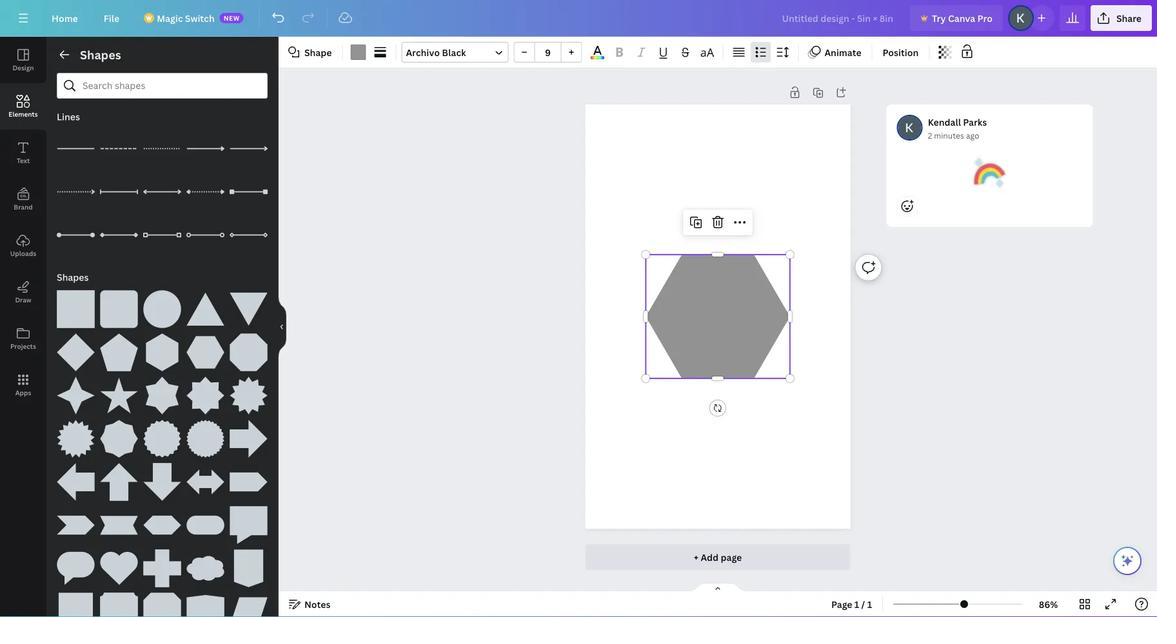 Task type: locate. For each thing, give the bounding box(es) containing it.
kendall parks list
[[887, 104, 1098, 268]]

hide image
[[278, 296, 286, 358]]

1 left "/"
[[855, 598, 859, 611]]

banner 3 image
[[57, 593, 95, 617]]

hexagon horizontal image
[[186, 333, 224, 372]]

1 horizontal spatial 1
[[867, 598, 872, 611]]

1
[[855, 598, 859, 611], [867, 598, 872, 611]]

share button
[[1091, 5, 1152, 31]]

archivo
[[406, 46, 440, 58]]

+ add page button
[[585, 544, 851, 570]]

star burst 4 image
[[186, 420, 224, 458]]

diamond image
[[57, 333, 95, 372]]

0 horizontal spatial 1
[[855, 598, 859, 611]]

design
[[13, 63, 34, 72]]

pro
[[978, 12, 993, 24]]

position
[[883, 46, 919, 58]]

shapes up the square image
[[57, 271, 89, 283]]

show pages image
[[687, 582, 749, 593]]

projects button
[[0, 315, 46, 362]]

banner 4 image
[[100, 593, 138, 617]]

add this line to the canvas image
[[57, 130, 95, 168], [100, 130, 138, 168], [143, 130, 181, 168], [186, 130, 224, 168], [230, 130, 268, 168], [57, 173, 95, 211], [100, 173, 138, 211], [143, 173, 181, 211], [186, 173, 224, 211], [230, 173, 268, 211], [57, 216, 95, 254], [100, 216, 138, 254], [143, 216, 181, 254], [186, 216, 224, 254], [230, 216, 268, 254]]

hexagon vertical image
[[143, 333, 181, 372]]

elements
[[9, 110, 38, 118]]

uploads button
[[0, 223, 46, 269]]

shapes down file
[[80, 47, 121, 63]]

star burst 3 image
[[143, 420, 181, 458]]

switch
[[185, 12, 215, 24]]

pill image
[[186, 506, 224, 544]]

magic
[[157, 12, 183, 24]]

6-pointed star image
[[143, 377, 181, 415]]

arrow up image
[[100, 463, 138, 501]]

shape button
[[284, 42, 337, 63]]

draw
[[15, 295, 31, 304]]

new
[[224, 14, 240, 22]]

archivo black
[[406, 46, 466, 58]]

home
[[52, 12, 78, 24]]

#919191 image
[[351, 45, 366, 60], [351, 45, 366, 60]]

shapes
[[80, 47, 121, 63], [57, 271, 89, 283]]

apps
[[15, 388, 31, 397]]

arrow horizontal image
[[186, 463, 224, 501]]

triangle up image
[[186, 290, 224, 328]]

arrow block 2 right image
[[57, 506, 95, 544]]

archivo black button
[[401, 42, 509, 63]]

cloud image
[[186, 550, 224, 588]]

rounded square image
[[100, 290, 138, 328]]

shape
[[304, 46, 332, 58]]

arrow right image
[[230, 420, 268, 458]]

arrow block concave image
[[100, 506, 138, 544]]

round speech bubble image
[[57, 550, 95, 588]]

elements button
[[0, 83, 46, 130]]

minutes
[[934, 130, 964, 141]]

parallelogram right image
[[230, 593, 268, 617]]

group
[[514, 42, 582, 63], [57, 283, 95, 328], [100, 283, 138, 328], [143, 283, 181, 328], [186, 283, 224, 328], [230, 283, 268, 328], [57, 326, 95, 372], [100, 326, 138, 372], [143, 326, 181, 372], [186, 326, 224, 372], [230, 326, 268, 372], [57, 369, 95, 415], [100, 369, 138, 415], [143, 369, 181, 415], [186, 369, 224, 415], [230, 369, 268, 415], [57, 412, 95, 458], [100, 412, 138, 458], [143, 412, 181, 458], [186, 412, 224, 458], [230, 412, 268, 458], [57, 455, 95, 501], [100, 455, 138, 501], [143, 455, 181, 501], [186, 455, 224, 501], [230, 455, 268, 501], [57, 499, 95, 544], [100, 499, 138, 544], [143, 499, 181, 544], [186, 499, 224, 544], [230, 499, 268, 544], [57, 542, 95, 588], [100, 542, 138, 588], [143, 542, 181, 588], [186, 542, 224, 588], [230, 542, 268, 588], [57, 585, 95, 617], [100, 585, 138, 617], [143, 585, 181, 617], [186, 585, 224, 617], [230, 585, 268, 617]]

2
[[928, 130, 932, 141]]

1 right "/"
[[867, 598, 872, 611]]

brand
[[14, 203, 33, 211]]

text button
[[0, 130, 46, 176]]

octagon image
[[230, 333, 268, 372]]

1 1 from the left
[[855, 598, 859, 611]]

banner 2 image
[[230, 550, 268, 588]]

banner 7 image
[[186, 593, 224, 617]]

expressing gratitude image
[[974, 157, 1005, 188]]

kendall
[[928, 116, 961, 128]]

lines
[[57, 111, 80, 123]]



Task type: describe. For each thing, give the bounding box(es) containing it.
try canva pro button
[[910, 5, 1003, 31]]

add
[[701, 551, 719, 563]]

arrow block convex image
[[143, 506, 181, 544]]

try canva pro
[[932, 12, 993, 24]]

apps button
[[0, 362, 46, 408]]

share
[[1116, 12, 1142, 24]]

notes
[[304, 598, 331, 611]]

/
[[861, 598, 865, 611]]

arrow down image
[[143, 463, 181, 501]]

side panel tab list
[[0, 37, 46, 408]]

page 1 / 1
[[831, 598, 872, 611]]

+
[[694, 551, 699, 563]]

black
[[442, 46, 466, 58]]

triangle down image
[[230, 290, 268, 328]]

pentagon image
[[100, 333, 138, 372]]

main menu bar
[[0, 0, 1157, 37]]

notes button
[[284, 594, 336, 615]]

white circle shape image
[[143, 290, 181, 328]]

magic switch
[[157, 12, 215, 24]]

8-pointed star image
[[186, 377, 224, 415]]

2 1 from the left
[[867, 598, 872, 611]]

4-pointed star image
[[57, 377, 95, 415]]

file
[[104, 12, 119, 24]]

8-pointed star inflated image
[[100, 420, 138, 458]]

color range image
[[591, 56, 605, 59]]

arrow block right image
[[230, 463, 268, 501]]

0 vertical spatial shapes
[[80, 47, 121, 63]]

Design title text field
[[772, 5, 905, 31]]

86% button
[[1028, 594, 1069, 615]]

arrow left image
[[57, 463, 95, 501]]

square speech bubble image
[[230, 506, 268, 544]]

try
[[932, 12, 946, 24]]

draw button
[[0, 269, 46, 315]]

+ add page
[[694, 551, 742, 563]]

parks
[[963, 116, 987, 128]]

position button
[[878, 42, 924, 63]]

canva
[[948, 12, 975, 24]]

page
[[831, 598, 852, 611]]

banner 5 image
[[143, 593, 181, 617]]

projects
[[10, 342, 36, 351]]

cross image
[[143, 550, 181, 588]]

star burst 2 image
[[57, 420, 95, 458]]

file button
[[93, 5, 130, 31]]

1 vertical spatial shapes
[[57, 271, 89, 283]]

heart image
[[100, 550, 138, 588]]

design button
[[0, 37, 46, 83]]

page
[[721, 551, 742, 563]]

star burst 1 image
[[230, 377, 268, 415]]

square image
[[57, 290, 95, 328]]

kendall parks 2 minutes ago
[[928, 116, 987, 141]]

86%
[[1039, 598, 1058, 611]]

5-pointed star image
[[100, 377, 138, 415]]

Search shapes search field
[[83, 74, 242, 98]]

animate
[[825, 46, 861, 58]]

text
[[17, 156, 30, 165]]

– – number field
[[539, 46, 557, 58]]

brand button
[[0, 176, 46, 223]]

animate button
[[804, 42, 867, 63]]

uploads
[[10, 249, 36, 258]]

ago
[[966, 130, 979, 141]]

home link
[[41, 5, 88, 31]]

canva assistant image
[[1120, 553, 1135, 569]]



Task type: vqa. For each thing, say whether or not it's contained in the screenshot.
1st 1 from the right
yes



